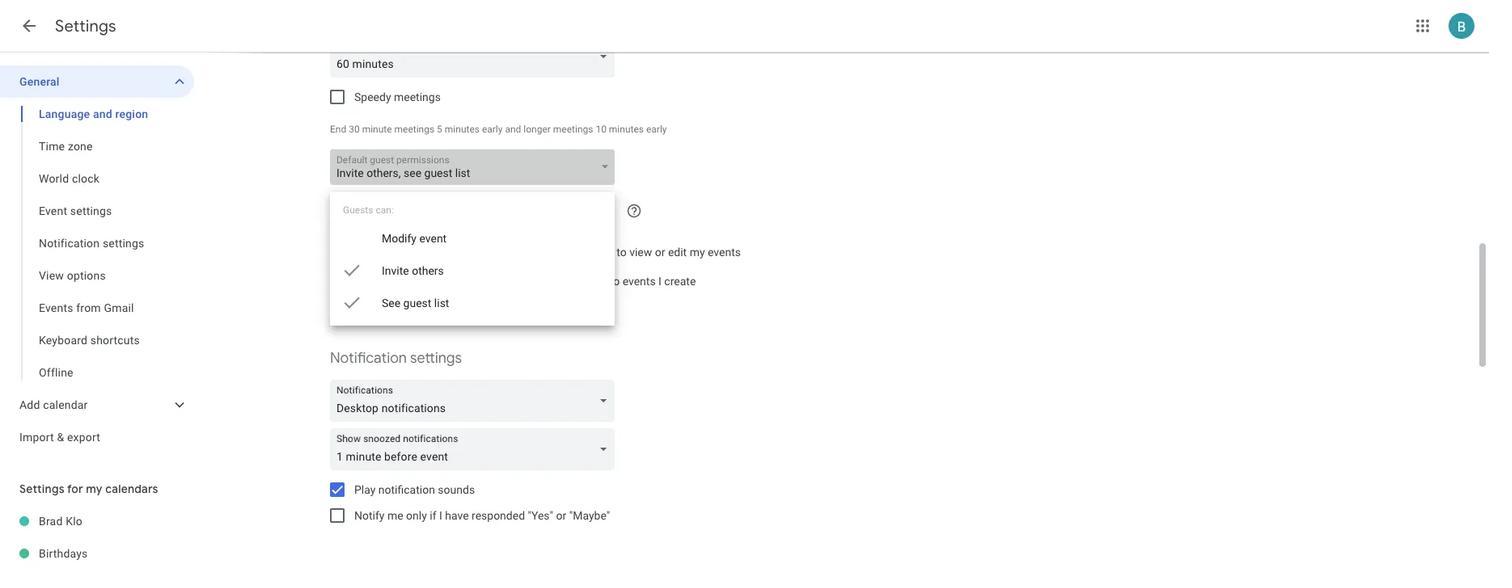 Task type: describe. For each thing, give the bounding box(es) containing it.
default guest permissions invite others, see guest list
[[336, 154, 470, 180]]

end 30 minute meetings 5 minutes early and longer meetings 10 minutes early
[[330, 124, 667, 135]]

add calendar
[[19, 399, 88, 412]]

see guest list
[[382, 297, 449, 310]]

group containing language and region
[[0, 98, 194, 389]]

view
[[629, 246, 652, 259]]

event
[[419, 232, 447, 245]]

events
[[39, 302, 73, 315]]

brad klo
[[39, 515, 82, 528]]

modify
[[382, 232, 417, 245]]

time
[[39, 140, 65, 153]]

for
[[67, 482, 83, 497]]

import & export
[[19, 431, 100, 444]]

conferences
[[545, 275, 607, 288]]

&
[[57, 431, 64, 444]]

2 early from the left
[[646, 124, 667, 135]]

play
[[354, 484, 376, 497]]

world
[[39, 172, 69, 185]]

they
[[507, 246, 528, 259]]

meetings up 5
[[394, 91, 441, 104]]

2 vertical spatial settings
[[410, 349, 462, 368]]

add
[[19, 399, 40, 412]]

1 vertical spatial notification
[[330, 349, 407, 368]]

meetings left 5
[[394, 124, 434, 135]]

0 vertical spatial my
[[690, 246, 705, 259]]

language
[[39, 108, 90, 121]]

birthdays link
[[39, 538, 194, 570]]

gmail
[[104, 302, 134, 315]]

settings for settings
[[55, 16, 116, 36]]

modify event
[[382, 232, 447, 245]]

others,
[[367, 167, 401, 180]]

1 vertical spatial settings
[[103, 237, 144, 250]]

1 vertical spatial my
[[86, 482, 103, 497]]

play notification sounds
[[354, 484, 475, 497]]

guest for list
[[403, 297, 431, 310]]

all
[[428, 246, 440, 259]]

1 vertical spatial to
[[610, 275, 620, 288]]

from
[[76, 302, 101, 315]]

zone
[[68, 140, 93, 153]]

10
[[596, 124, 607, 135]]

1 vertical spatial have
[[445, 510, 469, 522]]

speedy
[[354, 91, 391, 104]]

notification inside tree
[[39, 237, 100, 250]]

0 vertical spatial or
[[655, 246, 665, 259]]

add
[[426, 275, 445, 288]]

see inside default guest permissions invite others, see guest list
[[404, 167, 421, 180]]

notify me only if i have responded "yes" or "maybe"
[[354, 510, 610, 522]]

brad klo tree item
[[0, 506, 194, 538]]

me
[[387, 510, 403, 522]]

1 vertical spatial or
[[556, 510, 566, 522]]

events from gmail
[[39, 302, 134, 315]]

speedy meetings
[[354, 91, 441, 104]]

guests
[[343, 205, 373, 216]]

event settings
[[39, 205, 112, 218]]

0 horizontal spatial if
[[430, 510, 436, 522]]

see
[[382, 297, 400, 310]]

view options
[[39, 269, 106, 282]]

settings for my calendars
[[19, 482, 158, 497]]

brad
[[39, 515, 63, 528]]

export
[[67, 431, 100, 444]]

only
[[406, 510, 427, 522]]

create
[[664, 275, 696, 288]]

others for invite
[[412, 264, 444, 277]]

0 horizontal spatial notification settings
[[39, 237, 144, 250]]

keyboard
[[39, 334, 87, 347]]

shortcuts
[[90, 334, 140, 347]]

world clock
[[39, 172, 100, 185]]

2 minutes from the left
[[609, 124, 644, 135]]

invitations
[[443, 246, 495, 259]]

notify
[[354, 510, 385, 522]]

let others see all invitations if they have permission to view or edit my events
[[354, 246, 741, 259]]

1 vertical spatial and
[[505, 124, 521, 135]]

list inside default guest permissions invite others, see guest list
[[455, 167, 470, 180]]



Task type: vqa. For each thing, say whether or not it's contained in the screenshot.
SHORTER
no



Task type: locate. For each thing, give the bounding box(es) containing it.
have
[[531, 246, 555, 259], [445, 510, 469, 522]]

0 horizontal spatial invite
[[336, 167, 364, 180]]

tree containing general
[[0, 66, 194, 454]]

or left edit
[[655, 246, 665, 259]]

notification up view options
[[39, 237, 100, 250]]

1 vertical spatial events
[[622, 275, 656, 288]]

1 vertical spatial list
[[434, 297, 449, 310]]

0 vertical spatial settings
[[55, 16, 116, 36]]

events down "view" at the top left of page
[[622, 275, 656, 288]]

None field
[[330, 36, 621, 78], [330, 380, 621, 422], [330, 429, 621, 471], [330, 36, 621, 78], [330, 380, 621, 422], [330, 429, 621, 471]]

see down modify event
[[408, 246, 426, 259]]

1 vertical spatial guest
[[424, 167, 452, 180]]

invite
[[336, 167, 364, 180], [382, 264, 409, 277]]

and inside group
[[93, 108, 112, 121]]

calendar
[[43, 399, 88, 412]]

1 vertical spatial invite
[[382, 264, 409, 277]]

general tree item
[[0, 66, 194, 98]]

0 vertical spatial and
[[93, 108, 112, 121]]

list down the end 30 minute meetings 5 minutes early and longer meetings 10 minutes early
[[455, 167, 470, 180]]

1 horizontal spatial invite
[[382, 264, 409, 277]]

0 vertical spatial invite
[[336, 167, 364, 180]]

0 vertical spatial see
[[404, 167, 421, 180]]

clock
[[72, 172, 100, 185]]

others for let
[[373, 246, 405, 259]]

0 vertical spatial others
[[373, 246, 405, 259]]

0 horizontal spatial i
[[439, 510, 442, 522]]

list down add
[[434, 297, 449, 310]]

permissions
[[396, 154, 449, 166]]

if right only
[[430, 510, 436, 522]]

region
[[115, 108, 148, 121]]

0 horizontal spatial notification
[[39, 237, 100, 250]]

and
[[93, 108, 112, 121], [505, 124, 521, 135]]

tree
[[0, 66, 194, 454]]

invite others, see guest list button
[[330, 150, 615, 188]]

invite others
[[382, 264, 444, 277]]

0 vertical spatial settings
[[70, 205, 112, 218]]

others down all
[[412, 264, 444, 277]]

video
[[515, 275, 542, 288]]

minutes
[[445, 124, 480, 135], [609, 124, 644, 135]]

my
[[690, 246, 705, 259], [86, 482, 103, 497]]

0 vertical spatial notification settings
[[39, 237, 144, 250]]

permission
[[558, 246, 614, 259]]

0 vertical spatial have
[[531, 246, 555, 259]]

view
[[39, 269, 64, 282]]

have right they
[[531, 246, 555, 259]]

responded
[[472, 510, 525, 522]]

to left "view" at the top left of page
[[617, 246, 627, 259]]

events
[[708, 246, 741, 259], [622, 275, 656, 288]]

klo
[[66, 515, 82, 528]]

settings
[[70, 205, 112, 218], [103, 237, 144, 250], [410, 349, 462, 368]]

0 horizontal spatial have
[[445, 510, 469, 522]]

guests can:
[[343, 205, 394, 216]]

1 vertical spatial if
[[430, 510, 436, 522]]

"yes"
[[528, 510, 553, 522]]

let
[[354, 246, 370, 259]]

invite down modify
[[382, 264, 409, 277]]

google
[[448, 275, 484, 288]]

0 horizontal spatial early
[[482, 124, 503, 135]]

0 vertical spatial to
[[617, 246, 627, 259]]

guest up others,
[[370, 154, 394, 166]]

settings heading
[[55, 16, 116, 36]]

calendars
[[105, 482, 158, 497]]

1 horizontal spatial list
[[455, 167, 470, 180]]

invite down default
[[336, 167, 364, 180]]

my right for
[[86, 482, 103, 497]]

end
[[330, 124, 346, 135]]

1 horizontal spatial my
[[690, 246, 705, 259]]

can:
[[376, 205, 394, 216]]

meet
[[486, 275, 512, 288]]

1 horizontal spatial and
[[505, 124, 521, 135]]

birthdays
[[39, 548, 88, 561]]

early up invite others, see guest list popup button
[[482, 124, 503, 135]]

settings down see guest list on the left bottom
[[410, 349, 462, 368]]

1 horizontal spatial if
[[498, 246, 504, 259]]

2 vertical spatial guest
[[403, 297, 431, 310]]

guest down permissions
[[424, 167, 452, 180]]

default
[[336, 154, 368, 166]]

1 horizontal spatial have
[[531, 246, 555, 259]]

and left region
[[93, 108, 112, 121]]

1 horizontal spatial minutes
[[609, 124, 644, 135]]

0 vertical spatial list
[[455, 167, 470, 180]]

list
[[455, 167, 470, 180], [434, 297, 449, 310]]

event
[[39, 205, 67, 218]]

early
[[482, 124, 503, 135], [646, 124, 667, 135]]

keyboard shortcuts
[[39, 334, 140, 347]]

early right 10 on the left
[[646, 124, 667, 135]]

notification
[[378, 484, 435, 497]]

options
[[67, 269, 106, 282]]

edit
[[668, 246, 687, 259]]

0 horizontal spatial my
[[86, 482, 103, 497]]

0 horizontal spatial events
[[622, 275, 656, 288]]

invite inside default guest permissions invite others, see guest list
[[336, 167, 364, 180]]

sounds
[[438, 484, 475, 497]]

if left they
[[498, 246, 504, 259]]

i
[[658, 275, 662, 288], [439, 510, 442, 522]]

0 vertical spatial i
[[658, 275, 662, 288]]

0 horizontal spatial and
[[93, 108, 112, 121]]

1 vertical spatial others
[[412, 264, 444, 277]]

1 horizontal spatial i
[[658, 275, 662, 288]]

see down permissions
[[404, 167, 421, 180]]

others down modify
[[373, 246, 405, 259]]

see
[[404, 167, 421, 180], [408, 246, 426, 259]]

30
[[349, 124, 360, 135]]

time zone
[[39, 140, 93, 153]]

have down sounds
[[445, 510, 469, 522]]

birthdays tree item
[[0, 538, 194, 570]]

1 horizontal spatial notification
[[330, 349, 407, 368]]

1 vertical spatial see
[[408, 246, 426, 259]]

my right edit
[[690, 246, 705, 259]]

settings for settings for my calendars
[[19, 482, 64, 497]]

events right edit
[[708, 246, 741, 259]]

notification settings down 'see'
[[330, 349, 462, 368]]

0 horizontal spatial others
[[373, 246, 405, 259]]

notification down 'see'
[[330, 349, 407, 368]]

go back image
[[19, 16, 39, 36]]

0 horizontal spatial minutes
[[445, 124, 480, 135]]

group
[[0, 98, 194, 389]]

general
[[19, 75, 60, 88]]

to
[[617, 246, 627, 259], [610, 275, 620, 288]]

1 vertical spatial i
[[439, 510, 442, 522]]

meetings left 10 on the left
[[553, 124, 593, 135]]

0 vertical spatial notification
[[39, 237, 100, 250]]

settings right 'go back' icon
[[55, 16, 116, 36]]

5
[[437, 124, 442, 135]]

1 horizontal spatial or
[[655, 246, 665, 259]]

settings
[[55, 16, 116, 36], [19, 482, 64, 497]]

minute
[[362, 124, 392, 135]]

i left create
[[658, 275, 662, 288]]

guest
[[370, 154, 394, 166], [424, 167, 452, 180], [403, 297, 431, 310]]

settings for my calendars tree
[[0, 506, 194, 570]]

settings left for
[[19, 482, 64, 497]]

automatically
[[354, 275, 423, 288]]

offline
[[39, 366, 73, 379]]

0 horizontal spatial list
[[434, 297, 449, 310]]

guest for permissions
[[370, 154, 394, 166]]

0 vertical spatial events
[[708, 246, 741, 259]]

1 early from the left
[[482, 124, 503, 135]]

notification settings up options
[[39, 237, 144, 250]]

0 vertical spatial if
[[498, 246, 504, 259]]

0 vertical spatial guest
[[370, 154, 394, 166]]

longer
[[524, 124, 551, 135]]

1 minutes from the left
[[445, 124, 480, 135]]

1 horizontal spatial early
[[646, 124, 667, 135]]

notification
[[39, 237, 100, 250], [330, 349, 407, 368]]

or
[[655, 246, 665, 259], [556, 510, 566, 522]]

to right conferences
[[610, 275, 620, 288]]

settings up options
[[103, 237, 144, 250]]

1 vertical spatial notification settings
[[330, 349, 462, 368]]

1 vertical spatial settings
[[19, 482, 64, 497]]

1 horizontal spatial others
[[412, 264, 444, 277]]

import
[[19, 431, 54, 444]]

settings down clock
[[70, 205, 112, 218]]

minutes right 10 on the left
[[609, 124, 644, 135]]

or right "yes"
[[556, 510, 566, 522]]

and left the longer
[[505, 124, 521, 135]]

guest right 'see'
[[403, 297, 431, 310]]

i right only
[[439, 510, 442, 522]]

language and region
[[39, 108, 148, 121]]

if
[[498, 246, 504, 259], [430, 510, 436, 522]]

0 horizontal spatial or
[[556, 510, 566, 522]]

"maybe"
[[569, 510, 610, 522]]

minutes right 5
[[445, 124, 480, 135]]

1 horizontal spatial events
[[708, 246, 741, 259]]

automatically add google meet video conferences to events i create
[[354, 275, 696, 288]]

meetings
[[394, 91, 441, 104], [394, 124, 434, 135], [553, 124, 593, 135]]

notification settings
[[39, 237, 144, 250], [330, 349, 462, 368]]

1 horizontal spatial notification settings
[[330, 349, 462, 368]]



